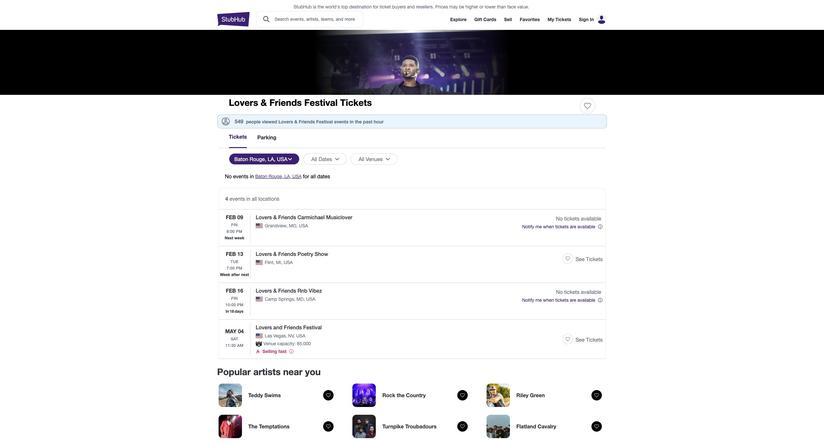 Task type: describe. For each thing, give the bounding box(es) containing it.
next
[[241, 272, 249, 277]]

usa inside no events in baton rouge, la, usa for all dates
[[292, 174, 302, 179]]

dates
[[317, 173, 330, 179]]

top
[[341, 4, 348, 9]]

events for 4
[[230, 196, 245, 202]]

swims
[[264, 392, 281, 398]]

dates
[[319, 156, 332, 162]]

events inside 549 people viewed lovers & friends festival events in the past hour
[[334, 119, 349, 124]]

than
[[497, 4, 506, 9]]

fast
[[278, 349, 287, 354]]

cavalry
[[538, 423, 556, 430]]

lovers inside 549 people viewed lovers & friends festival events in the past hour
[[279, 119, 293, 124]]

1 vertical spatial and
[[273, 324, 282, 330]]

world's
[[325, 4, 340, 9]]

locations
[[258, 196, 279, 202]]

1 horizontal spatial and
[[407, 4, 415, 9]]

selling fast
[[263, 349, 287, 354]]

buyers
[[392, 4, 406, 9]]

flint,
[[265, 260, 275, 265]]

see for lovers and friends festival
[[576, 337, 585, 343]]

4 events in all locations
[[225, 196, 279, 202]]

carmichael
[[298, 214, 325, 220]]

camp
[[265, 297, 277, 302]]

springs,
[[278, 297, 295, 302]]

04
[[238, 328, 244, 334]]

1 vertical spatial baton rouge, la, usa button
[[255, 173, 302, 180]]

no for lovers & friends rnb vibez
[[556, 289, 563, 295]]

my
[[548, 17, 554, 22]]

events for no
[[233, 173, 248, 179]]

all venues button
[[351, 153, 397, 165]]

hour
[[374, 119, 384, 124]]

lovers for lovers & friends rnb vibez
[[256, 288, 272, 294]]

the temptations link
[[217, 414, 339, 440]]

friends inside 549 people viewed lovers & friends festival events in the past hour
[[299, 119, 315, 124]]

us national flag image for lovers & friends poetry show
[[256, 260, 263, 265]]

& for poetry
[[273, 251, 277, 257]]

baton rouge, la, usa
[[234, 156, 287, 162]]

baton inside no events in baton rouge, la, usa for all dates
[[255, 174, 267, 179]]

when for vibez
[[543, 298, 554, 303]]

in inside feb 16 fri 10:00 pm in 18 days
[[226, 309, 229, 314]]

rock
[[382, 392, 395, 398]]

venue capacity: 85,000
[[264, 341, 311, 346]]

18
[[230, 309, 234, 314]]

selling
[[263, 349, 277, 354]]

notify for musiclover
[[522, 224, 534, 229]]

usa right mi,
[[284, 260, 293, 265]]

0 vertical spatial baton rouge, la, usa button
[[229, 153, 299, 165]]

sell
[[504, 17, 512, 22]]

lovers for lovers and friends festival
[[256, 324, 272, 330]]

us national flag image
[[256, 333, 263, 338]]

turnpike troubadours link
[[351, 414, 473, 440]]

festival for lovers and friends festival
[[303, 324, 322, 330]]

lovers for lovers & friends carmichael musiclover
[[256, 214, 272, 220]]

549 people viewed lovers & friends festival events in the past hour
[[235, 118, 384, 124]]

sat
[[231, 337, 238, 342]]

no tickets available for lovers & friends carmichael musiclover
[[556, 216, 601, 222]]

tooltip image for selling fast
[[289, 349, 294, 354]]

flint, mi, usa
[[265, 260, 293, 265]]

stubhub image
[[217, 11, 250, 27]]

popular
[[217, 367, 251, 377]]

feb 16 fri 10:00 pm in 18 days
[[226, 288, 244, 314]]

11:30
[[226, 343, 236, 348]]

all dates
[[311, 156, 332, 162]]

week
[[220, 272, 230, 277]]

country
[[406, 392, 426, 398]]

explore
[[450, 17, 467, 22]]

teddy swims
[[248, 392, 281, 398]]

poetry
[[298, 251, 313, 257]]

the
[[248, 423, 258, 430]]

see tickets for lovers and friends festival
[[576, 337, 603, 343]]

pm for 16
[[237, 302, 244, 307]]

may
[[225, 328, 237, 334]]

artists
[[253, 367, 281, 377]]

us national flag image for lovers & friends rnb vibez
[[256, 297, 263, 302]]

see tickets for lovers & friends poetry show
[[576, 256, 603, 262]]

fri for 09
[[231, 223, 238, 227]]

no events in baton rouge, la, usa for all dates
[[225, 173, 330, 179]]

md,
[[297, 297, 305, 302]]

you
[[305, 367, 321, 377]]

& for rnb
[[273, 288, 277, 294]]

la, inside button
[[268, 156, 276, 162]]

face
[[507, 4, 516, 9]]

teddy
[[248, 392, 263, 398]]

friends for tickets
[[269, 97, 302, 108]]

notify me when tickets are available button for lovers & friends rnb vibez
[[522, 296, 603, 304]]

usa inside button
[[277, 156, 287, 162]]

us national flag image for lovers & friends carmichael musiclover
[[256, 223, 263, 228]]

lovers & friends poetry show
[[256, 251, 328, 257]]

tooltip image
[[598, 298, 603, 303]]

see for lovers & friends poetry show
[[576, 256, 585, 262]]

rouge, inside button
[[250, 156, 266, 162]]

flatland cavalry link
[[485, 414, 607, 440]]

1 horizontal spatial all
[[311, 173, 316, 179]]

my tickets link
[[548, 17, 571, 22]]

show
[[315, 251, 328, 257]]

sell link
[[504, 17, 512, 22]]

notify me when tickets are available for musiclover
[[522, 224, 595, 229]]

16
[[237, 288, 243, 294]]

all inside 4 events in all locations
[[252, 196, 257, 202]]

explore link
[[450, 17, 467, 22]]

85,000
[[297, 341, 311, 346]]

nv,
[[288, 333, 295, 339]]

13
[[237, 251, 243, 257]]

feb 09 fri 8:00 pm next week
[[225, 214, 244, 240]]

viewed
[[262, 119, 277, 124]]

09
[[237, 214, 243, 220]]

in for 4
[[246, 196, 250, 202]]

lovers & friends rnb vibez
[[256, 288, 322, 294]]

flatland cavalry
[[517, 423, 556, 430]]

0 vertical spatial the
[[318, 4, 324, 9]]

lovers for lovers & friends festival tickets
[[229, 97, 258, 108]]

may
[[449, 4, 458, 9]]

fri for 16
[[231, 296, 238, 301]]

2 horizontal spatial the
[[397, 392, 405, 398]]

am
[[237, 343, 244, 348]]

troubadours
[[405, 423, 437, 430]]

no for lovers & friends carmichael musiclover
[[556, 216, 563, 222]]

the inside 549 people viewed lovers & friends festival events in the past hour
[[355, 119, 362, 124]]

mo,
[[289, 223, 298, 228]]

parking
[[257, 134, 276, 140]]

me for musiclover
[[536, 224, 542, 229]]

gift cards
[[475, 17, 496, 22]]

higher
[[466, 4, 478, 9]]

7:00
[[227, 266, 235, 271]]

cards
[[484, 17, 496, 22]]

rock the country
[[382, 392, 426, 398]]

0 vertical spatial in
[[590, 17, 594, 22]]



Task type: vqa. For each thing, say whether or not it's contained in the screenshot.
FRI related to 09
yes



Task type: locate. For each thing, give the bounding box(es) containing it.
1 vertical spatial notify me when tickets are available button
[[522, 296, 603, 304]]

1 vertical spatial see tickets
[[576, 337, 603, 343]]

friends down the lovers & friends festival tickets
[[299, 119, 315, 124]]

capacity:
[[277, 341, 296, 346]]

value.
[[517, 4, 529, 9]]

0 vertical spatial all
[[311, 173, 316, 179]]

Search events, artists, teams, and more field
[[274, 16, 357, 23]]

festival down the lovers & friends festival tickets
[[316, 119, 333, 124]]

is
[[313, 4, 316, 9]]

events left past
[[334, 119, 349, 124]]

venue
[[264, 341, 276, 346]]

2 vertical spatial in
[[246, 196, 250, 202]]

la, up no events in baton rouge, la, usa for all dates
[[268, 156, 276, 162]]

2 vertical spatial no
[[556, 289, 563, 295]]

in inside 4 events in all locations
[[246, 196, 250, 202]]

all
[[311, 156, 317, 162], [359, 156, 364, 162]]

all left locations
[[252, 196, 257, 202]]

0 horizontal spatial all
[[252, 196, 257, 202]]

no tickets available
[[556, 216, 601, 222], [556, 289, 601, 295]]

past
[[363, 119, 373, 124]]

gift cards link
[[475, 17, 496, 22]]

ticket
[[380, 4, 391, 9]]

0 vertical spatial events
[[334, 119, 349, 124]]

1 horizontal spatial baton
[[255, 174, 267, 179]]

next
[[225, 236, 233, 240]]

see
[[576, 256, 585, 262], [576, 337, 585, 343]]

1 vertical spatial fri
[[231, 296, 238, 301]]

baton rouge, la, usa button up locations
[[255, 173, 302, 180]]

festival inside 549 people viewed lovers & friends festival events in the past hour
[[316, 119, 333, 124]]

1 vertical spatial when
[[543, 298, 554, 303]]

friends for vibez
[[278, 288, 296, 294]]

1 horizontal spatial rouge,
[[269, 174, 283, 179]]

lovers & friends carmichael musiclover
[[256, 214, 352, 220]]

pm up after
[[236, 266, 242, 271]]

lovers up grandview,
[[256, 214, 272, 220]]

2 no tickets available from the top
[[556, 289, 601, 295]]

& up camp
[[273, 288, 277, 294]]

for left dates
[[303, 173, 309, 179]]

pm inside the feb 13 tue 7:00 pm week after next
[[236, 266, 242, 271]]

3 us national flag image from the top
[[256, 297, 263, 302]]

lovers for lovers & friends poetry show
[[256, 251, 272, 257]]

0 vertical spatial fri
[[231, 223, 238, 227]]

me for vibez
[[536, 298, 542, 303]]

1 vertical spatial in
[[250, 173, 254, 179]]

las vegas, nv, usa
[[265, 333, 305, 339]]

1 see tickets from the top
[[576, 256, 603, 262]]

1 vertical spatial me
[[536, 298, 542, 303]]

0 horizontal spatial in
[[226, 309, 229, 314]]

2 when from the top
[[543, 298, 554, 303]]

2 are from the top
[[570, 298, 576, 303]]

in
[[590, 17, 594, 22], [226, 309, 229, 314]]

8:00
[[227, 229, 235, 234]]

week
[[234, 236, 244, 240]]

0 vertical spatial notify me when tickets are available
[[522, 224, 595, 229]]

are for vibez
[[570, 298, 576, 303]]

2 all from the left
[[359, 156, 364, 162]]

2 see from the top
[[576, 337, 585, 343]]

baton rouge, la, usa button up no events in baton rouge, la, usa for all dates
[[229, 153, 299, 165]]

1 vertical spatial la,
[[284, 174, 291, 179]]

riley green
[[517, 392, 545, 398]]

tooltip image
[[598, 224, 603, 229], [289, 349, 294, 354]]

1 notify from the top
[[522, 224, 534, 229]]

stubhub
[[294, 4, 312, 9]]

after
[[231, 272, 240, 277]]

lovers right viewed
[[279, 119, 293, 124]]

1 vertical spatial are
[[570, 298, 576, 303]]

the right the rock
[[397, 392, 405, 398]]

la,
[[268, 156, 276, 162], [284, 174, 291, 179]]

feb up tue on the left bottom of the page
[[226, 251, 236, 257]]

us national flag image
[[256, 223, 263, 228], [256, 260, 263, 265], [256, 297, 263, 302]]

in for no
[[250, 173, 254, 179]]

& up grandview,
[[273, 214, 277, 220]]

all left venues
[[359, 156, 364, 162]]

0 vertical spatial feb
[[226, 214, 236, 220]]

events right 4
[[230, 196, 245, 202]]

friends up springs,
[[278, 288, 296, 294]]

1 see from the top
[[576, 256, 585, 262]]

& for festival
[[261, 97, 267, 108]]

0 horizontal spatial rouge,
[[250, 156, 266, 162]]

friends up nv,
[[284, 324, 302, 330]]

events up 4 events in all locations in the top of the page
[[233, 173, 248, 179]]

favorites link
[[520, 17, 540, 22]]

lovers up 549
[[229, 97, 258, 108]]

all inside button
[[359, 156, 364, 162]]

2 notify me when tickets are available button from the top
[[522, 296, 603, 304]]

destination
[[349, 4, 372, 9]]

la, inside no events in baton rouge, la, usa for all dates
[[284, 174, 291, 179]]

lovers up us national flag icon
[[256, 324, 272, 330]]

in right sign
[[590, 17, 594, 22]]

grandview, mo, usa
[[265, 223, 308, 228]]

popular artists near you
[[217, 367, 321, 377]]

teddy swims link
[[217, 383, 339, 408]]

0 horizontal spatial tooltip image
[[289, 349, 294, 354]]

friends for musiclover
[[278, 214, 296, 220]]

us national flag image left grandview,
[[256, 223, 263, 228]]

0 vertical spatial notify
[[522, 224, 534, 229]]

vibez
[[309, 288, 322, 294]]

all for all dates
[[311, 156, 317, 162]]

0 vertical spatial no tickets available
[[556, 216, 601, 222]]

0 vertical spatial baton
[[234, 156, 248, 162]]

us national flag image left flint,
[[256, 260, 263, 265]]

1 vertical spatial us national flag image
[[256, 260, 263, 265]]

2 vertical spatial us national flag image
[[256, 297, 263, 302]]

0 horizontal spatial la,
[[268, 156, 276, 162]]

rouge, down baton rouge, la, usa
[[269, 174, 283, 179]]

turnpike troubadours
[[382, 423, 437, 430]]

feb inside feb 16 fri 10:00 pm in 18 days
[[226, 288, 236, 294]]

friends
[[269, 97, 302, 108], [299, 119, 315, 124], [278, 214, 296, 220], [278, 251, 296, 257], [278, 288, 296, 294], [284, 324, 302, 330]]

riley
[[517, 392, 529, 398]]

all left dates
[[311, 173, 316, 179]]

and right the buyers
[[407, 4, 415, 9]]

pm for 13
[[236, 266, 242, 271]]

1 horizontal spatial tooltip image
[[598, 224, 603, 229]]

0 vertical spatial notify me when tickets are available button
[[522, 223, 603, 230]]

people
[[246, 119, 261, 124]]

events
[[334, 119, 349, 124], [233, 173, 248, 179], [230, 196, 245, 202]]

feb
[[226, 214, 236, 220], [226, 251, 236, 257], [226, 288, 236, 294]]

feb for feb 09
[[226, 214, 236, 220]]

pm up days
[[237, 302, 244, 307]]

notify me when tickets are available for vibez
[[522, 298, 595, 303]]

favorites
[[520, 17, 540, 22]]

1 vertical spatial pm
[[236, 266, 242, 271]]

fri up 8:00
[[231, 223, 238, 227]]

pm inside feb 09 fri 8:00 pm next week
[[236, 229, 242, 234]]

flatland
[[517, 423, 536, 430]]

fri inside feb 16 fri 10:00 pm in 18 days
[[231, 296, 238, 301]]

for left 'ticket'
[[373, 4, 379, 9]]

1 are from the top
[[570, 224, 576, 229]]

fri
[[231, 223, 238, 227], [231, 296, 238, 301]]

0 vertical spatial see
[[576, 256, 585, 262]]

2 notify me when tickets are available from the top
[[522, 298, 595, 303]]

resellers.
[[416, 4, 434, 9]]

usa down lovers & friends carmichael musiclover
[[299, 223, 308, 228]]

usa
[[277, 156, 287, 162], [292, 174, 302, 179], [299, 223, 308, 228], [284, 260, 293, 265], [306, 297, 315, 302], [296, 333, 305, 339]]

fri up '10:00' at the bottom left of the page
[[231, 296, 238, 301]]

1 us national flag image from the top
[[256, 223, 263, 228]]

feb left 16
[[226, 288, 236, 294]]

2 fri from the top
[[231, 296, 238, 301]]

1 notify me when tickets are available from the top
[[522, 224, 595, 229]]

notify me when tickets are available
[[522, 224, 595, 229], [522, 298, 595, 303]]

1 vertical spatial in
[[226, 309, 229, 314]]

rock the country link
[[351, 383, 473, 408]]

festival
[[304, 97, 338, 108], [316, 119, 333, 124], [303, 324, 322, 330]]

riley green link
[[485, 383, 607, 408]]

sign in link
[[579, 17, 594, 22]]

1 vertical spatial see
[[576, 337, 585, 343]]

rouge, down parking
[[250, 156, 266, 162]]

0 horizontal spatial for
[[303, 173, 309, 179]]

& up the flint, mi, usa
[[273, 251, 277, 257]]

mi,
[[276, 260, 282, 265]]

lovers & friends festival tickets
[[229, 97, 372, 108]]

2 vertical spatial feb
[[226, 288, 236, 294]]

festival up 85,000
[[303, 324, 322, 330]]

be
[[459, 4, 464, 9]]

2 vertical spatial pm
[[237, 302, 244, 307]]

usa left dates
[[292, 174, 302, 179]]

0 vertical spatial and
[[407, 4, 415, 9]]

1 notify me when tickets are available button from the top
[[522, 223, 603, 230]]

pm
[[236, 229, 242, 234], [236, 266, 242, 271], [237, 302, 244, 307]]

see tickets
[[576, 256, 603, 262], [576, 337, 603, 343]]

0 vertical spatial tooltip image
[[598, 224, 603, 229]]

0 horizontal spatial baton
[[234, 156, 248, 162]]

venues
[[366, 156, 383, 162]]

for
[[373, 4, 379, 9], [303, 173, 309, 179]]

0 vertical spatial when
[[543, 224, 554, 229]]

1 horizontal spatial in
[[590, 17, 594, 22]]

turnpike
[[382, 423, 404, 430]]

no
[[225, 173, 232, 179], [556, 216, 563, 222], [556, 289, 563, 295]]

feb left 09
[[226, 214, 236, 220]]

& up viewed
[[261, 97, 267, 108]]

0 vertical spatial us national flag image
[[256, 223, 263, 228]]

0 vertical spatial pm
[[236, 229, 242, 234]]

usa up no events in baton rouge, la, usa for all dates
[[277, 156, 287, 162]]

green
[[530, 392, 545, 398]]

1 vertical spatial baton
[[255, 174, 267, 179]]

lovers up flint,
[[256, 251, 272, 257]]

events inside 4 events in all locations
[[230, 196, 245, 202]]

1 vertical spatial notify me when tickets are available
[[522, 298, 595, 303]]

friends up mi,
[[278, 251, 296, 257]]

festival up 549 people viewed lovers & friends festival events in the past hour on the left
[[304, 97, 338, 108]]

baton inside button
[[234, 156, 248, 162]]

and
[[407, 4, 415, 9], [273, 324, 282, 330]]

0 horizontal spatial all
[[311, 156, 317, 162]]

1 fri from the top
[[231, 223, 238, 227]]

notify for vibez
[[522, 298, 534, 303]]

2 me from the top
[[536, 298, 542, 303]]

0 vertical spatial for
[[373, 4, 379, 9]]

all for all venues
[[359, 156, 364, 162]]

1 horizontal spatial all
[[359, 156, 364, 162]]

0 vertical spatial rouge,
[[250, 156, 266, 162]]

2 vertical spatial festival
[[303, 324, 322, 330]]

1 vertical spatial no tickets available
[[556, 289, 601, 295]]

when for musiclover
[[543, 224, 554, 229]]

rouge, inside no events in baton rouge, la, usa for all dates
[[269, 174, 283, 179]]

and up the vegas,
[[273, 324, 282, 330]]

1 vertical spatial all
[[252, 196, 257, 202]]

pm up the 'week'
[[236, 229, 242, 234]]

& down the lovers & friends festival tickets
[[294, 119, 298, 124]]

festival for lovers & friends festival tickets
[[304, 97, 338, 108]]

no tickets available for lovers & friends rnb vibez
[[556, 289, 601, 295]]

1 horizontal spatial for
[[373, 4, 379, 9]]

in left 18
[[226, 309, 229, 314]]

friends up grandview, mo, usa
[[278, 214, 296, 220]]

tooltip image for notify me when tickets are available
[[598, 224, 603, 229]]

feb inside feb 09 fri 8:00 pm next week
[[226, 214, 236, 220]]

in down baton rouge, la, usa
[[250, 173, 254, 179]]

in inside 549 people viewed lovers & friends festival events in the past hour
[[350, 119, 354, 124]]

sign in
[[579, 17, 594, 22]]

in left past
[[350, 119, 354, 124]]

1 vertical spatial for
[[303, 173, 309, 179]]

0 horizontal spatial the
[[318, 4, 324, 9]]

tue
[[231, 259, 239, 264]]

0 vertical spatial in
[[350, 119, 354, 124]]

2 see tickets from the top
[[576, 337, 603, 343]]

0 vertical spatial la,
[[268, 156, 276, 162]]

usa up 85,000
[[296, 333, 305, 339]]

0 horizontal spatial and
[[273, 324, 282, 330]]

feb 13 tue 7:00 pm week after next
[[220, 251, 249, 277]]

rouge,
[[250, 156, 266, 162], [269, 174, 283, 179]]

1 vertical spatial festival
[[316, 119, 333, 124]]

1 vertical spatial no
[[556, 216, 563, 222]]

are for musiclover
[[570, 224, 576, 229]]

1 vertical spatial feb
[[226, 251, 236, 257]]

feb for feb 13
[[226, 251, 236, 257]]

0 vertical spatial me
[[536, 224, 542, 229]]

1 when from the top
[[543, 224, 554, 229]]

the left past
[[355, 119, 362, 124]]

pm inside feb 16 fri 10:00 pm in 18 days
[[237, 302, 244, 307]]

0 vertical spatial festival
[[304, 97, 338, 108]]

1 horizontal spatial la,
[[284, 174, 291, 179]]

grandview,
[[265, 223, 288, 228]]

temptations
[[259, 423, 290, 430]]

stubhub is the world's top destination for ticket buyers and resellers. prices may be higher or lower than face value.
[[294, 4, 529, 9]]

& for carmichael
[[273, 214, 277, 220]]

us national flag image left camp
[[256, 297, 263, 302]]

all left dates
[[311, 156, 317, 162]]

fri inside feb 09 fri 8:00 pm next week
[[231, 223, 238, 227]]

1 horizontal spatial the
[[355, 119, 362, 124]]

the
[[318, 4, 324, 9], [355, 119, 362, 124], [397, 392, 405, 398]]

1 all from the left
[[311, 156, 317, 162]]

4
[[225, 196, 228, 202]]

1 vertical spatial events
[[233, 173, 248, 179]]

2 notify from the top
[[522, 298, 534, 303]]

in
[[350, 119, 354, 124], [250, 173, 254, 179], [246, 196, 250, 202]]

lovers and friends festival
[[256, 324, 322, 330]]

0 vertical spatial are
[[570, 224, 576, 229]]

1 feb from the top
[[226, 214, 236, 220]]

days
[[235, 309, 243, 314]]

friends for show
[[278, 251, 296, 257]]

3 feb from the top
[[226, 288, 236, 294]]

musiclover
[[326, 214, 352, 220]]

the right is
[[318, 4, 324, 9]]

2 us national flag image from the top
[[256, 260, 263, 265]]

0 vertical spatial see tickets
[[576, 256, 603, 262]]

& inside 549 people viewed lovers & friends festival events in the past hour
[[294, 119, 298, 124]]

pm for 09
[[236, 229, 242, 234]]

feb for feb 16
[[226, 288, 236, 294]]

lovers up camp
[[256, 288, 272, 294]]

la, down baton rouge, la, usa
[[284, 174, 291, 179]]

notify me when tickets are available button for lovers & friends carmichael musiclover
[[522, 223, 603, 230]]

feb inside the feb 13 tue 7:00 pm week after next
[[226, 251, 236, 257]]

prices
[[435, 4, 448, 9]]

0 vertical spatial no
[[225, 173, 232, 179]]

usa down vibez
[[306, 297, 315, 302]]

1 no tickets available from the top
[[556, 216, 601, 222]]

friends up viewed
[[269, 97, 302, 108]]

2 vertical spatial events
[[230, 196, 245, 202]]

2 feb from the top
[[226, 251, 236, 257]]

when
[[543, 224, 554, 229], [543, 298, 554, 303]]

in left locations
[[246, 196, 250, 202]]

camp springs, md, usa
[[265, 297, 315, 302]]

1 me from the top
[[536, 224, 542, 229]]

1 vertical spatial notify
[[522, 298, 534, 303]]

1 vertical spatial tooltip image
[[289, 349, 294, 354]]

1 vertical spatial the
[[355, 119, 362, 124]]

1 vertical spatial rouge,
[[269, 174, 283, 179]]

2 vertical spatial the
[[397, 392, 405, 398]]

all
[[311, 173, 316, 179], [252, 196, 257, 202]]



